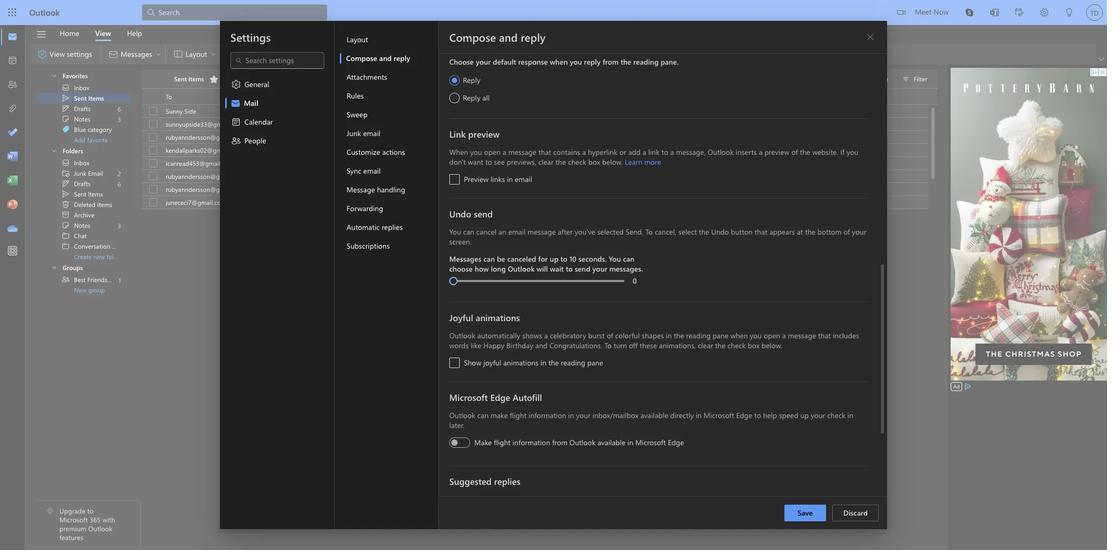 Task type: vqa. For each thing, say whether or not it's contained in the screenshot.


Task type: describe. For each thing, give the bounding box(es) containing it.
our
[[606, 198, 615, 206]]

no right sweep
[[369, 107, 377, 115]]

0 vertical spatial undo
[[449, 208, 471, 220]]

 button for favorites
[[42, 69, 62, 81]]

no down sweep
[[359, 120, 367, 128]]

new
[[74, 286, 87, 294]]

 for 
[[62, 179, 70, 188]]

about
[[407, 133, 423, 141]]

no
[[393, 172, 400, 180]]

no up kendall
[[358, 133, 367, 141]]

settings tab list
[[220, 21, 335, 529]]

to inside upgrade to microsoft 365 with premium outlook features
[[87, 506, 93, 515]]

the left the lily
[[697, 146, 706, 154]]

when inside outlook automatically shows a celebratory burst of colorful shapes in the reading pane when you open a message that includes words like happy birthday and congratulations. to turn off these animations, clear the check box below.
[[731, 331, 748, 340]]

undo send element
[[449, 227, 868, 288]]

download
[[576, 416, 608, 425]]

the down the customize actions
[[376, 159, 385, 167]]

of inside when you open a message that contains a hyperlink or add a link to a message, outlook inserts a preview of the website. if you don't want to see previews, clear the check box below.
[[792, 147, 798, 157]]

see inside when you open a message that contains a hyperlink or add a link to a message, outlook inserts a preview of the website. if you don't want to see previews, clear the check box below.
[[494, 157, 505, 167]]

left-rail-appbar navigation
[[2, 25, 23, 241]]

check inside outlook automatically shows a celebratory burst of colorful shapes in the reading pane when you open a message that includes words like happy birthday and congratulations. to turn off these animations, clear the check box below.
[[728, 340, 746, 350]]

 inside  sent items  deleted items  archive
[[62, 190, 70, 198]]

and inside message list no items selected list box
[[672, 146, 683, 154]]

it. inside message list no items selected list box
[[806, 146, 811, 154]]

party?
[[637, 198, 654, 206]]

folders tree item
[[38, 144, 131, 157]]

reply inside 'choose your default response when you reply from the reading pane.' option group
[[584, 57, 601, 67]]

drafts for sent items
[[74, 179, 91, 188]]

powerpoint image
[[7, 200, 18, 210]]

best
[[74, 275, 86, 284]]

replies inside when you open a message, outlook might suggest replies below the message. if you select a reply, you can edit the reply before sending it.
[[616, 494, 637, 504]]

outlook inside when you open a message that contains a hyperlink or add a link to a message, outlook inserts a preview of the website. if you don't want to see previews, clear the check box below.
[[708, 147, 734, 157]]

preview inside when you open a message that contains a hyperlink or add a link to a message, outlook inserts a preview of the website. if you don't want to see previews, clear the check box below.
[[765, 147, 790, 157]]

1 vertical spatial email...
[[437, 133, 456, 141]]

favorite
[[87, 136, 108, 144]]

hyperlink
[[588, 147, 618, 157]]

edge inside outlook can make flight information in your inbox/mailbox available directly in microsoft edge to help speed up your check in later.
[[736, 410, 753, 420]]

the inside you're going places. take outlook with you for free. scan the qr code with your phone camera to download outlook mobile
[[446, 416, 456, 425]]

microsoft inside upgrade to microsoft 365 with premium outlook features
[[59, 515, 88, 524]]

inbox for  inbox  sent items
[[74, 83, 89, 92]]

message, inside when you open a message that contains a hyperlink or add a link to a message, outlook inserts a preview of the website. if you don't want to see previews, clear the check box below.
[[676, 147, 706, 157]]

icanread453@gmail.com
[[166, 159, 234, 167]]

art
[[384, 185, 392, 193]]

in inside outlook automatically shows a celebratory burst of colorful shapes in the reading pane when you open a message that includes words like happy birthday and congratulations. to turn off these animations, clear the check box below.
[[666, 331, 672, 340]]

before
[[842, 494, 863, 504]]

the right animations, at the right of page
[[715, 340, 726, 350]]

ruby! sorry about that email...
[[373, 133, 456, 141]]

 for 
[[62, 104, 70, 113]]

for inside "messages can be canceled for up to 10 seconds. you can choose how long outlook will wait to send your messages."
[[538, 254, 548, 264]]

12 tree item from the top
[[38, 220, 131, 230]]

we need to resuscitate the industry! innovate in order to inundate. let's leapfrog tech and ride the lily pad to the bank! i think you get it. let me know when you want to meet.
[[435, 146, 916, 154]]

0 vertical spatial fw:
[[358, 107, 367, 115]]

outlook banner
[[0, 0, 1107, 25]]

sunny side
[[166, 107, 196, 115]]

undo inside you can cancel an email message after you've selected send. to cancel, select the undo button that appears at the bottom of your screen.
[[711, 227, 729, 237]]

outlook can make flight information in your inbox/mailbox available directly in microsoft edge to help speed up your check in later.
[[449, 410, 854, 430]]

make inside message list no items selected list box
[[656, 198, 671, 206]]

add
[[74, 136, 85, 144]]

to down resuscitate
[[486, 157, 492, 167]]

your right speed at the right bottom of page
[[811, 410, 825, 420]]


[[902, 75, 910, 83]]

2  from the top
[[62, 221, 70, 229]]

sent inside  inbox  sent items
[[74, 94, 87, 102]]

microsoft inside outlook can make flight information in your inbox/mailbox available directly in microsoft edge to help speed up your check in later.
[[704, 410, 734, 420]]

1  notes from the top
[[62, 115, 90, 123]]

general
[[245, 79, 269, 89]]

you for you can cancel an email message after you've selected send. to cancel, select the undo button that appears at the bottom of your screen.
[[449, 227, 461, 237]]

microsoft inside message list no items selected list box
[[424, 159, 450, 167]]

create new folder tree item
[[38, 251, 131, 262]]

the inside option group
[[621, 57, 632, 67]]

to do image
[[7, 128, 18, 138]]

word image
[[7, 152, 18, 162]]

features
[[59, 533, 83, 542]]

coming
[[490, 198, 511, 206]]

select a message checkbox for icanread453@gmail.com
[[143, 156, 166, 170]]

tree containing favorites
[[38, 66, 131, 145]]

sweep button
[[340, 105, 438, 124]]

mail image
[[7, 32, 18, 42]]

clear inside when you open a message that contains a hyperlink or add a link to a message, outlook inserts a preview of the website. if you don't want to see previews, clear the check box below.
[[539, 157, 554, 167]]

when inside option group
[[550, 57, 568, 67]]

 for  inbox
[[62, 158, 70, 167]]

to left our
[[598, 198, 604, 206]]

if inside when you open a message that contains a hyperlink or add a link to a message, outlook inserts a preview of the website. if you don't want to see previews, clear the check box below.
[[841, 147, 845, 157]]

qr
[[458, 416, 468, 425]]

phone
[[520, 416, 540, 425]]

files image
[[7, 104, 18, 114]]

outlook link
[[29, 0, 60, 25]]

to left "10"
[[561, 254, 568, 264]]

 for folders
[[51, 148, 57, 154]]

ruby
[[402, 172, 416, 180]]

chat inside  chat  conversation history
[[74, 231, 87, 240]]

inbox/mailbox
[[593, 410, 639, 420]]

information inside outlook can make flight information in your inbox/mailbox available directly in microsoft edge to help speed up your check in later.
[[529, 410, 566, 420]]


[[231, 117, 241, 127]]

off
[[629, 340, 638, 350]]

outlook inside "messages can be canceled for up to 10 seconds. you can choose how long outlook will wait to send your messages."
[[508, 264, 535, 274]]

 inside  inbox  sent items
[[62, 94, 70, 102]]

am
[[824, 199, 833, 206]]

select a message checkbox for sunnyupside33@gmail.com
[[143, 117, 166, 131]]

1 horizontal spatial edge
[[668, 437, 684, 447]]

later.
[[449, 420, 465, 430]]

up for would
[[512, 198, 520, 206]]

home
[[60, 28, 79, 38]]

and inside outlook automatically shows a celebratory burst of colorful shapes in the reading pane when you open a message that includes words like happy birthday and congratulations. to turn off these animations, clear the check box below.
[[535, 340, 548, 350]]

items up "deleted"
[[88, 190, 103, 198]]

1 select a message image from the top
[[149, 107, 157, 115]]

outlook up camera
[[544, 400, 571, 410]]

 blue category
[[62, 125, 112, 133]]

premium features image
[[46, 508, 54, 515]]

want inside message list no items selected list box
[[878, 146, 891, 154]]

rubyanndersson@gmail.com for 
[[166, 133, 245, 141]]

create new folder
[[74, 252, 123, 261]]

sesh
[[416, 146, 429, 154]]

home button
[[52, 25, 87, 41]]

1 3 from the top
[[118, 115, 121, 123]]

add favorite tree item
[[38, 135, 131, 145]]

happy
[[484, 340, 505, 350]]

edit
[[797, 494, 810, 504]]

sync
[[347, 166, 361, 176]]


[[62, 200, 70, 209]]

0 vertical spatial animations
[[476, 312, 520, 323]]

junk email button
[[340, 124, 438, 143]]

0 horizontal spatial send
[[474, 208, 493, 220]]

you for you have to see this email...
[[374, 120, 384, 128]]

1 vertical spatial flight
[[494, 437, 511, 447]]

up for to
[[550, 254, 559, 264]]

of inside outlook automatically shows a celebratory burst of colorful shapes in the reading pane when you open a message that includes words like happy birthday and congratulations. to turn off these animations, clear the check box below.
[[607, 331, 613, 340]]

0 vertical spatial with
[[573, 400, 587, 410]]

suggest
[[589, 494, 614, 504]]

to right wait
[[566, 264, 573, 274]]

preview up preview links in email
[[490, 159, 512, 167]]

to inside you can cancel an email message after you've selected send. to cancel, select the undo button that appears at the bottom of your screen.
[[646, 227, 653, 237]]

preview links in email
[[464, 174, 532, 184]]

sent inside  sent items  deleted items  archive
[[74, 190, 86, 198]]

clear inside outlook automatically shows a celebratory burst of colorful shapes in the reading pane when you open a message that includes words like happy birthday and congratulations. to turn off these animations, clear the check box below.
[[698, 340, 713, 350]]

tree containing 
[[38, 157, 132, 262]]

select a message image for kendallparks02@gmail.com
[[149, 146, 157, 154]]

junk inside button
[[347, 128, 361, 138]]

 favorites
[[51, 71, 88, 80]]

category
[[88, 125, 112, 133]]

be inside message list no items selected list box
[[552, 198, 559, 206]]

1 vertical spatial animations
[[503, 358, 539, 368]]

at
[[797, 227, 803, 237]]

microsoft up qr
[[449, 392, 488, 403]]

premium
[[59, 524, 86, 533]]

1 vertical spatial have
[[384, 146, 397, 154]]

my personal art
[[348, 185, 392, 193]]

your inside option group
[[476, 57, 491, 67]]

compose and reply tab panel
[[439, 21, 887, 546]]

is for fw: learn the perks of your microsoft account
[[513, 159, 518, 167]]

items right "deleted"
[[97, 200, 112, 209]]

drafts for notes
[[74, 104, 91, 113]]

the right shapes
[[674, 331, 684, 340]]

that inside you can cancel an email message after you've selected send. to cancel, select the undo button that appears at the bottom of your screen.
[[755, 227, 768, 237]]

sunny
[[166, 107, 183, 115]]

the left bank!
[[736, 146, 745, 154]]

 filter
[[902, 75, 928, 83]]

when for when you open a message that contains a hyperlink or add a link to a message, outlook inserts a preview of the website. if you don't want to see previews, clear the check box below.
[[449, 147, 468, 157]]

to left meet.
[[893, 146, 899, 154]]

1 horizontal spatial test
[[835, 198, 845, 206]]

to right need on the left of page
[[461, 146, 467, 154]]

the down 'innovate'
[[556, 157, 566, 167]]

subject button
[[346, 89, 784, 104]]

 inside  groups  best friends chat 1
[[62, 275, 70, 284]]

learn inside 'link preview' element
[[625, 157, 643, 167]]

available inside outlook can make flight information in your inbox/mailbox available directly in microsoft edge to help speed up your check in later.
[[641, 410, 669, 420]]

reply inside compose and reply button
[[394, 53, 410, 63]]

can for undo send
[[463, 227, 474, 237]]

 button inside the 'groups' tree item
[[42, 261, 62, 273]]

upgrade
[[59, 506, 85, 515]]

available. for fw: learn the perks of your microsoft account
[[519, 159, 545, 167]]

send inside "messages can be canceled for up to 10 seconds. you can choose how long outlook will wait to send your messages."
[[575, 264, 591, 274]]

upgrade to microsoft 365 with premium outlook features
[[59, 506, 115, 542]]

replies for automatic replies
[[382, 222, 403, 232]]

from inside 'microsoft edge autofill' element
[[552, 437, 568, 447]]

 for favorites
[[51, 72, 57, 79]]

compose and reply heading
[[449, 30, 546, 44]]

link preview element
[[449, 147, 868, 185]]

8 tree item from the top
[[38, 178, 131, 189]]

tab list containing home
[[52, 25, 150, 41]]

check inside when you open a message that contains a hyperlink or add a link to a message, outlook inserts a preview of the website. if you don't want to see previews, clear the check box below.
[[568, 157, 586, 167]]

from inside option group
[[603, 57, 619, 67]]

layout button
[[340, 30, 438, 49]]

save
[[798, 508, 813, 518]]

outlook inside when you open a message, outlook might suggest replies below the message. if you select a reply, you can edit the reply before sending it.
[[540, 494, 566, 504]]

replies for suggested replies
[[494, 475, 521, 487]]

the left industry!
[[500, 146, 509, 154]]

favorites
[[63, 71, 88, 80]]

select a message image for my
[[149, 185, 157, 193]]

preview up resuscitate
[[468, 128, 500, 140]]

wait
[[550, 264, 564, 274]]

can inside when you open a message, outlook might suggest replies below the message. if you select a reply, you can edit the reply before sending it.
[[784, 494, 795, 504]]

compose and reply inside compose and reply tab panel
[[449, 30, 546, 44]]

you inside you're going places. take outlook with you for free. scan the qr code with your phone camera to download outlook mobile
[[589, 400, 601, 410]]

meet now
[[915, 7, 949, 17]]

2 halloween from the left
[[459, 198, 488, 206]]

1  from the top
[[62, 115, 70, 123]]

1  from the top
[[62, 231, 70, 240]]

fw: for fw: no
[[348, 120, 357, 128]]

the down congratulations.
[[549, 358, 559, 368]]

settings heading
[[230, 30, 271, 44]]

thanks,
[[417, 172, 438, 180]]

groups tree item
[[38, 261, 131, 274]]

microsoft down mobile
[[636, 437, 666, 447]]

congratulations.
[[550, 340, 603, 350]]

button
[[731, 227, 753, 237]]

items inside  inbox  sent items
[[88, 94, 104, 102]]

ride
[[684, 146, 695, 154]]

 inside  groups  best friends chat 1
[[51, 264, 57, 271]]

tree item containing 
[[38, 199, 131, 210]]

messages can be canceled for up to 10 seconds. you can choose how long outlook will wait to send your messages.
[[449, 254, 643, 274]]

attachments button
[[340, 68, 438, 87]]

application containing settings
[[0, 0, 1107, 550]]

jam
[[404, 146, 414, 154]]

includes
[[833, 331, 860, 340]]

to right order
[[585, 146, 591, 154]]

0 vertical spatial have
[[385, 120, 398, 128]]

pane inside outlook automatically shows a celebratory burst of colorful shapes in the reading pane when you open a message that includes words like happy birthday and congratulations. to turn off these animations, clear the check box below.
[[713, 331, 729, 340]]

can up 0
[[623, 254, 635, 264]]

your inside "messages can be canceled for up to 10 seconds. you can choose how long outlook will wait to send your messages."
[[593, 264, 608, 274]]

to right link
[[662, 147, 668, 157]]

tree item containing 
[[38, 210, 131, 220]]

select inside when you open a message, outlook might suggest replies below the message. if you select a reply, you can edit the reply before sending it.
[[725, 494, 743, 504]]

history
[[112, 242, 132, 250]]

email inside 'link preview' element
[[515, 174, 532, 184]]


[[230, 98, 241, 108]]

to inside outlook can make flight information in your inbox/mailbox available directly in microsoft edge to help speed up your check in later.
[[755, 410, 761, 420]]

you inside "messages can be canceled for up to 10 seconds. you can choose how long outlook will wait to send your messages."
[[609, 254, 621, 264]]

3 select a message image from the top
[[149, 172, 157, 180]]

message handling button
[[340, 180, 438, 199]]

selected
[[597, 227, 624, 237]]

 button
[[862, 29, 879, 45]]

set your advertising preferences image
[[964, 382, 973, 391]]

0 horizontal spatial available
[[598, 437, 626, 447]]

the right "at"
[[805, 227, 816, 237]]

0 horizontal spatial pane
[[588, 358, 603, 368]]

you inside option group
[[570, 57, 582, 67]]

outlook inside upgrade to microsoft 365 with premium outlook features
[[88, 524, 112, 533]]

a inside list box
[[399, 146, 402, 154]]

no up up
[[398, 185, 406, 193]]

preview up hey
[[408, 185, 429, 193]]

your up 'make flight information from outlook available in microsoft edge'
[[576, 410, 591, 420]]

save button
[[785, 505, 826, 521]]

message
[[347, 185, 375, 194]]

people image
[[7, 80, 18, 90]]

rules button
[[340, 87, 438, 105]]

appears
[[770, 227, 795, 237]]

2 let's from the left
[[620, 146, 633, 154]]

get
[[795, 146, 804, 154]]

personal
[[359, 185, 382, 193]]

chat inside  groups  best friends chat 1
[[109, 275, 122, 284]]

0 vertical spatial email...
[[430, 120, 449, 128]]

to inside you're going places. take outlook with you for free. scan the qr code with your phone camera to download outlook mobile
[[568, 416, 574, 425]]

account
[[452, 159, 474, 167]]

show joyful animations in the reading pane
[[464, 358, 603, 368]]

select button
[[852, 72, 898, 85]]

resuscitate
[[469, 146, 498, 154]]

and up default at the top of page
[[499, 30, 518, 44]]

6 for deleted items
[[118, 180, 121, 188]]

cancel
[[476, 227, 497, 237]]

items inside sent items 
[[188, 75, 204, 83]]

6 for blue category
[[118, 105, 121, 113]]

 for  general
[[231, 79, 241, 90]]

to up sorry
[[400, 120, 406, 128]]

select a message checkbox for kendallparks02@gmail.com
[[143, 143, 166, 157]]

no up my
[[348, 172, 357, 180]]

calendar image
[[7, 56, 18, 66]]

means
[[373, 172, 391, 180]]

re: for re: no
[[348, 133, 356, 141]]

select a message checkbox for rubyanndersson@gmail.com
[[143, 130, 166, 144]]

coming
[[379, 198, 401, 206]]

2 vertical spatial reading
[[561, 358, 586, 368]]

re: no
[[348, 133, 367, 141]]

speed
[[779, 410, 799, 420]]

cancel,
[[655, 227, 677, 237]]

outlook down download
[[570, 437, 596, 447]]

compose and reply inside compose and reply button
[[346, 53, 410, 63]]



Task type: locate. For each thing, give the bounding box(es) containing it.
the right edit
[[812, 494, 822, 504]]

1  from the top
[[62, 83, 70, 92]]

1 notes from the top
[[74, 115, 90, 123]]

test
[[440, 172, 450, 180], [835, 198, 845, 206]]

1 when from the top
[[449, 147, 468, 157]]

1 vertical spatial with
[[488, 416, 501, 425]]

2 drafts from the top
[[74, 179, 91, 188]]

1 vertical spatial 6
[[118, 180, 121, 188]]

3  button from the top
[[42, 261, 62, 273]]

0 vertical spatial flight
[[510, 410, 527, 420]]

pane right animations, at the right of page
[[713, 331, 729, 340]]

customize
[[347, 147, 380, 157]]

suggested
[[449, 475, 492, 487]]

2 vertical spatial  button
[[42, 261, 62, 273]]

message inside outlook automatically shows a celebratory burst of colorful shapes in the reading pane when you open a message that includes words like happy birthday and congratulations. to turn off these animations, clear the check box below.
[[788, 331, 816, 340]]

0 vertical spatial is
[[513, 159, 518, 167]]

1 vertical spatial is
[[431, 185, 435, 193]]

these
[[640, 340, 657, 350]]

2  from the top
[[62, 242, 70, 250]]

up inside outlook can make flight information in your inbox/mailbox available directly in microsoft edge to help speed up your check in later.
[[801, 410, 809, 420]]

your inside you can cancel an email message after you've selected send. to cancel, select the undo button that appears at the bottom of your screen.
[[852, 227, 867, 237]]

tree item down  inbox  sent items
[[38, 103, 131, 114]]

tech
[[659, 146, 671, 154]]

open inside when you open a message, outlook might suggest replies below the message. if you select a reply, you can edit the reply before sending it.
[[484, 494, 501, 504]]

0 vertical spatial drafts
[[74, 104, 91, 113]]

box inside outlook automatically shows a celebratory burst of colorful shapes in the reading pane when you open a message that includes words like happy birthday and congratulations. to turn off these animations, clear the check box below.
[[748, 340, 760, 350]]

able
[[560, 198, 572, 206]]

don't
[[449, 157, 466, 167]]

tree item containing 
[[38, 168, 131, 178]]

your inside message list no items selected list box
[[410, 159, 423, 167]]

compose and reply
[[449, 30, 546, 44], [346, 53, 410, 63]]

sincerely,
[[808, 198, 833, 206]]

2 vertical spatial to
[[605, 340, 612, 350]]

6
[[118, 105, 121, 113], [118, 180, 121, 188]]

10 tree item from the top
[[38, 199, 131, 210]]

 button inside the favorites tree item
[[42, 69, 62, 81]]

0 vertical spatial  button
[[42, 69, 62, 81]]

up left the would at top left
[[512, 198, 520, 206]]

document
[[0, 0, 1107, 550]]

1 vertical spatial no preview is available.
[[398, 185, 462, 193]]

camera
[[542, 416, 566, 425]]

information down phone
[[513, 437, 550, 447]]

no preview is available. down thanks,
[[398, 185, 462, 193]]

suggested replies
[[449, 475, 521, 487]]

edge down directly
[[668, 437, 684, 447]]

4 tree item from the top
[[38, 114, 131, 124]]

your down the places.
[[503, 416, 518, 425]]

1 inbox from the top
[[74, 83, 89, 92]]

1 let's from the left
[[370, 146, 382, 154]]

favorites tree item
[[38, 69, 131, 82]]

2 rubyanndersson@gmail.com from the top
[[166, 172, 245, 180]]

joyful animations element
[[449, 331, 868, 368]]

sent inside sent items 
[[174, 75, 187, 83]]

outlook down joyful
[[449, 331, 475, 340]]

messages
[[449, 254, 482, 264]]

reply inside when you open a message, outlook might suggest replies below the message. if you select a reply, you can edit the reply before sending it.
[[824, 494, 840, 504]]

2 horizontal spatial up
[[801, 410, 809, 420]]

test right am
[[835, 198, 845, 206]]

message inside when you open a message that contains a hyperlink or add a link to a message, outlook inserts a preview of the website. if you don't want to see previews, clear the check box below.
[[508, 147, 537, 157]]

meet
[[915, 7, 932, 17]]

1 vertical spatial compose
[[346, 53, 377, 63]]

 button
[[31, 26, 52, 43]]

that inside outlook automatically shows a celebratory burst of colorful shapes in the reading pane when you open a message that includes words like happy birthday and congratulations. to turn off these animations, clear the check box below.
[[818, 331, 831, 340]]

1 drafts from the top
[[74, 104, 91, 113]]

outlook automatically shows a celebratory burst of colorful shapes in the reading pane when you open a message that includes words like happy birthday and congratulations. to turn off these animations, clear the check box below.
[[449, 331, 860, 350]]

 inside settings tab list
[[231, 136, 241, 146]]

reading inside outlook automatically shows a celebratory burst of colorful shapes in the reading pane when you open a message that includes words like happy birthday and congratulations. to turn off these animations, clear the check box below.
[[686, 331, 711, 340]]

select a message checkbox for junececi7@gmail.com
[[143, 195, 166, 210]]

0 vertical spatial tree
[[38, 66, 131, 145]]

0 vertical spatial 
[[51, 72, 57, 79]]

1 vertical spatial send
[[575, 264, 591, 274]]

0 horizontal spatial 
[[62, 275, 70, 284]]

of inside you can cancel an email message after you've selected send. to cancel, select the undo button that appears at the bottom of your screen.
[[844, 227, 850, 237]]

to inside outlook automatically shows a celebratory burst of colorful shapes in the reading pane when you open a message that includes words like happy birthday and congratulations. to turn off these animations, clear the check box below.
[[605, 340, 612, 350]]

0 horizontal spatial no preview is available.
[[398, 185, 462, 193]]

1 vertical spatial 
[[62, 158, 70, 167]]

shapes
[[642, 331, 664, 340]]

 notes up 'blue'
[[62, 115, 90, 123]]

0 vertical spatial below.
[[602, 157, 623, 167]]

outlook inside outlook can make flight information in your inbox/mailbox available directly in microsoft edge to help speed up your check in later.
[[449, 410, 475, 420]]

1 vertical spatial information
[[513, 437, 550, 447]]

group
[[88, 286, 105, 294]]

you
[[570, 57, 582, 67], [783, 146, 793, 154], [866, 146, 876, 154], [470, 147, 482, 157], [847, 147, 859, 157], [540, 198, 550, 206], [750, 331, 762, 340], [589, 400, 601, 410], [470, 494, 482, 504], [711, 494, 723, 504], [770, 494, 782, 504]]

0 vertical spatial compose and reply
[[449, 30, 546, 44]]

be left canceled
[[497, 254, 505, 264]]

2  from the top
[[62, 190, 70, 198]]

0 horizontal spatial test
[[440, 172, 450, 180]]

1 vertical spatial re:
[[348, 133, 356, 141]]

outlook inside outlook automatically shows a celebratory burst of colorful shapes in the reading pane when you open a message that includes words like happy birthday and congratulations. to turn off these animations, clear the check box below.
[[449, 331, 475, 340]]

tree
[[38, 66, 131, 145], [38, 157, 132, 262]]

2 horizontal spatial check
[[827, 410, 846, 420]]

reply up reply all
[[463, 75, 481, 85]]

1 vertical spatial for
[[603, 400, 613, 410]]

me
[[822, 146, 831, 154]]

make inside 'microsoft edge autofill' element
[[474, 437, 492, 447]]

1 vertical spatial  drafts
[[62, 179, 91, 188]]

view left settings
[[50, 49, 65, 59]]

 inside  folders
[[51, 148, 57, 154]]

bottom
[[818, 227, 842, 237]]

with inside upgrade to microsoft 365 with premium outlook features
[[102, 515, 115, 524]]

1 horizontal spatial if
[[841, 147, 845, 157]]


[[37, 49, 47, 59], [231, 79, 241, 90]]

when inside message list no items selected list box
[[849, 146, 864, 154]]

0 horizontal spatial reading
[[561, 358, 586, 368]]

for left wait
[[538, 254, 548, 264]]

 inbox  sent items
[[62, 83, 104, 102]]

the left pm
[[800, 147, 811, 157]]

add
[[628, 147, 641, 157]]

1 horizontal spatial undo
[[711, 227, 729, 237]]

2 inbox from the top
[[74, 158, 89, 167]]

for left free.
[[603, 400, 613, 410]]

message list no items selected list box
[[142, 103, 938, 248]]

and
[[499, 30, 518, 44], [379, 53, 392, 63], [672, 146, 683, 154], [535, 340, 548, 350]]

2 vertical spatial fw:
[[348, 159, 357, 167]]

need
[[446, 146, 460, 154]]

want inside when you open a message that contains a hyperlink or add a link to a message, outlook inserts a preview of the website. if you don't want to see previews, clear the check box below.
[[468, 157, 484, 167]]

1 tree item from the top
[[38, 82, 131, 93]]

send right wait
[[575, 264, 591, 274]]

outlook left might
[[540, 494, 566, 504]]

1 tree from the top
[[38, 66, 131, 145]]

canceled
[[507, 254, 536, 264]]

the right "below"
[[661, 494, 671, 504]]

0 vertical spatial clear
[[539, 157, 554, 167]]

1 horizontal spatial send
[[575, 264, 591, 274]]

select a message checkbox for sunny side
[[143, 104, 166, 118]]

select a message image for rubyanndersson@gmail.com
[[149, 133, 157, 141]]

2  from the top
[[62, 179, 70, 188]]

junk email
[[347, 128, 381, 138]]

automatic replies button
[[340, 218, 438, 237]]

available. for my personal art
[[437, 185, 462, 193]]

open for when you open a message, outlook might suggest replies below the message. if you select a reply, you can edit the reply before sending it.
[[484, 494, 501, 504]]

check inside outlook can make flight information in your inbox/mailbox available directly in microsoft edge to help speed up your check in later.
[[827, 410, 846, 420]]

choose your default response when you reply from the reading pane. option group
[[449, 54, 868, 105]]

1 vertical spatial 3
[[118, 221, 121, 230]]

3 tree item from the top
[[38, 103, 131, 114]]

your inside you're going places. take outlook with you for free. scan the qr code with your phone camera to download outlook mobile
[[503, 416, 518, 425]]

kendall
[[348, 146, 369, 154]]

15 tree item from the top
[[38, 274, 131, 285]]

1 vertical spatial test
[[835, 198, 845, 206]]

you inside message list no items selected list box
[[374, 120, 384, 128]]

new
[[94, 252, 105, 261]]

if inside when you open a message, outlook might suggest replies below the message. if you select a reply, you can edit the reply before sending it.
[[705, 494, 709, 504]]

junk down the  inbox
[[74, 169, 86, 177]]

1  from the top
[[62, 104, 70, 113]]

seconds.
[[579, 254, 607, 264]]

learn inside message list no items selected list box
[[359, 159, 374, 167]]

2 vertical spatial up
[[801, 410, 809, 420]]

settings
[[67, 49, 92, 59]]

rubyanndersson@gmail.com for 
[[166, 172, 245, 180]]

tree item containing 
[[38, 274, 131, 285]]

1 horizontal spatial select
[[725, 494, 743, 504]]

0 horizontal spatial check
[[568, 157, 586, 167]]

all
[[483, 93, 490, 103]]

11 tree item from the top
[[38, 210, 131, 220]]

can right messages
[[484, 254, 495, 264]]

0 horizontal spatial below.
[[602, 157, 623, 167]]

2  from the top
[[51, 148, 57, 154]]

6 select a message checkbox from the top
[[143, 195, 166, 210]]

365
[[90, 515, 101, 524]]

 up 
[[62, 190, 70, 198]]

perks
[[386, 159, 401, 167]]

1 select a message checkbox from the top
[[143, 104, 166, 118]]

1 horizontal spatial you
[[449, 227, 461, 237]]

2 vertical spatial message
[[788, 331, 816, 340]]

undo send
[[449, 208, 493, 220]]

5 tree item from the top
[[38, 124, 131, 135]]

drafts
[[74, 104, 91, 113], [74, 179, 91, 188]]

Select a message checkbox
[[143, 104, 166, 118], [143, 117, 166, 131], [143, 130, 166, 144], [143, 143, 166, 157], [143, 156, 166, 170], [143, 195, 166, 210]]

1 select a message checkbox from the top
[[143, 169, 166, 184]]

you inside outlook automatically shows a celebratory burst of colorful shapes in the reading pane when you open a message that includes words like happy birthday and congratulations. to turn off these animations, clear the check box below.
[[750, 331, 762, 340]]

inbox for  inbox
[[74, 158, 89, 167]]

calendar
[[245, 117, 273, 127]]

inserts
[[736, 147, 757, 157]]

1 halloween from the left
[[348, 198, 377, 206]]

outlook down free.
[[610, 416, 636, 425]]

compose down the layout
[[346, 53, 377, 63]]

onedrive image
[[7, 224, 18, 234]]

response
[[518, 57, 548, 67]]

0 horizontal spatial message,
[[508, 494, 538, 504]]

0 vertical spatial pane
[[713, 331, 729, 340]]

0 vertical spatial reading
[[634, 57, 659, 67]]

no preview is available. for my personal art
[[398, 185, 462, 193]]

1 6 from the top
[[118, 105, 121, 113]]

open for when you open a message that contains a hyperlink or add a link to a message, outlook inserts a preview of the website. if you don't want to see previews, clear the check box below.
[[484, 147, 501, 157]]

undo
[[449, 208, 471, 220], [711, 227, 729, 237]]

0 vertical spatial 
[[231, 136, 241, 146]]

tree item containing 
[[38, 124, 131, 135]]

9 tree item from the top
[[38, 189, 131, 199]]

1 horizontal spatial be
[[552, 198, 559, 206]]

10
[[570, 254, 577, 264]]

below
[[639, 494, 659, 504]]

5 select a message image from the top
[[149, 198, 157, 206]]

you inside you can cancel an email message after you've selected send. to cancel, select the undo button that appears at the bottom of your screen.
[[449, 227, 461, 237]]

0 vertical spatial view
[[95, 28, 111, 38]]

13 tree item from the top
[[38, 230, 131, 241]]

email inside you can cancel an email message after you've selected send. to cancel, select the undo button that appears at the bottom of your screen.
[[508, 227, 526, 237]]

 down 
[[62, 179, 70, 188]]

re: down fw: no on the left
[[348, 133, 356, 141]]

undo left button
[[711, 227, 729, 237]]

the
[[621, 57, 632, 67], [500, 146, 509, 154], [697, 146, 706, 154], [736, 146, 745, 154], [800, 147, 811, 157], [556, 157, 566, 167], [376, 159, 385, 167], [699, 227, 709, 237], [805, 227, 816, 237], [674, 331, 684, 340], [715, 340, 726, 350], [549, 358, 559, 368], [446, 416, 456, 425], [661, 494, 671, 504], [812, 494, 822, 504]]

think
[[767, 146, 781, 154]]

select a message checkbox for no
[[143, 169, 166, 184]]

2  notes from the top
[[62, 221, 90, 229]]

2 horizontal spatial reading
[[686, 331, 711, 340]]

2 when from the top
[[449, 494, 468, 504]]

1 horizontal spatial let's
[[620, 146, 633, 154]]

email
[[88, 169, 103, 177]]

re: for re: fw: no
[[348, 107, 356, 115]]

replies right suggested
[[494, 475, 521, 487]]

4 select a message checkbox from the top
[[143, 143, 166, 157]]

2 6 from the top
[[118, 180, 121, 188]]

2 select a message checkbox from the top
[[143, 117, 166, 131]]

up
[[402, 198, 410, 206]]

12:38 pm
[[796, 147, 819, 154]]

 heading
[[166, 71, 222, 88]]

choose
[[449, 264, 473, 274]]

0 horizontal spatial edge
[[490, 392, 510, 403]]

view button
[[87, 25, 119, 41]]

1  from the top
[[62, 94, 70, 102]]

that right button
[[755, 227, 768, 237]]

1 rubyanndersson@gmail.com from the top
[[166, 133, 245, 141]]

to right camera
[[568, 416, 574, 425]]

excel image
[[7, 176, 18, 186]]

of
[[792, 147, 798, 157], [403, 159, 409, 167], [844, 227, 850, 237], [607, 331, 613, 340]]

it. inside when you open a message, outlook might suggest replies below the message. if you select a reply, you can edit the reply before sending it.
[[477, 504, 483, 514]]

 button left favorites
[[42, 69, 62, 81]]

reply up response
[[521, 30, 546, 44]]

no up my personal art
[[363, 172, 371, 180]]

1 vertical spatial replies
[[494, 475, 521, 487]]

in inside message list no items selected list box
[[562, 146, 567, 154]]

when inside when you open a message that contains a hyperlink or add a link to a message, outlook inserts a preview of the website. if you don't want to see previews, clear the check box below.
[[449, 147, 468, 157]]

message list section
[[142, 67, 938, 248]]

1 horizontal spatial learn
[[625, 157, 643, 167]]

inbox inside  inbox  sent items
[[74, 83, 89, 92]]

1 vertical spatial 
[[51, 148, 57, 154]]

that left contains
[[539, 147, 551, 157]]

new group tree item
[[38, 285, 131, 295]]

 up 
[[62, 158, 70, 167]]

to right able
[[574, 198, 580, 206]]

dialog containing settings
[[0, 0, 1107, 550]]

make down "code"
[[474, 437, 492, 447]]

rules
[[347, 91, 364, 101]]

1 vertical spatial make
[[474, 437, 492, 447]]

fw: down sweep
[[348, 120, 357, 128]]

0 vertical spatial re:
[[348, 107, 356, 115]]

folder
[[107, 252, 123, 261]]

halloween up undo send
[[459, 198, 488, 206]]

sent down the favorites tree item
[[74, 94, 87, 102]]

tree item up conversation
[[38, 230, 131, 241]]

0 vertical spatial available.
[[519, 159, 545, 167]]

burst
[[588, 331, 605, 340]]

is down industry!
[[513, 159, 518, 167]]

1 vertical spatial see
[[494, 157, 505, 167]]

0 vertical spatial send
[[474, 208, 493, 220]]

you've
[[575, 227, 595, 237]]

1  from the top
[[51, 72, 57, 79]]

1  button from the top
[[42, 69, 62, 81]]

1 vertical spatial below.
[[762, 340, 783, 350]]

actions
[[382, 147, 405, 157]]

my
[[348, 185, 357, 193]]

2 3 from the top
[[118, 221, 121, 230]]

1 horizontal spatial below.
[[762, 340, 783, 350]]

compose and reply down layout button
[[346, 53, 410, 63]]

 for  inbox  sent items
[[62, 83, 70, 92]]

of inside message list no items selected list box
[[403, 159, 409, 167]]

your left messages.
[[593, 264, 608, 274]]

below. inside outlook automatically shows a celebratory burst of colorful shapes in the reading pane when you open a message that includes words like happy birthday and congratulations. to turn off these animations, clear the check box below.
[[762, 340, 783, 350]]

outlook right the scan
[[449, 410, 475, 420]]

 left favorites
[[51, 72, 57, 79]]

view inside  view settings
[[50, 49, 65, 59]]

forwarding
[[347, 203, 383, 213]]

tree item up  junk email
[[38, 157, 131, 168]]

2 notes from the top
[[74, 221, 90, 229]]

joyful animations
[[449, 312, 520, 323]]

 drafts for sent items
[[62, 179, 91, 188]]

1 select a message image from the top
[[149, 133, 157, 141]]

 down 
[[37, 49, 47, 59]]

tree item
[[38, 82, 131, 93], [38, 93, 131, 103], [38, 103, 131, 114], [38, 114, 131, 124], [38, 124, 131, 135], [38, 157, 131, 168], [38, 168, 131, 178], [38, 178, 131, 189], [38, 189, 131, 199], [38, 199, 131, 210], [38, 210, 131, 220], [38, 220, 131, 230], [38, 230, 131, 241], [38, 241, 132, 251], [38, 274, 131, 285]]

blue
[[74, 125, 86, 133]]

5 select a message checkbox from the top
[[143, 156, 166, 170]]


[[62, 211, 70, 219]]

 down 
[[231, 136, 241, 146]]

make flight information from outlook available in microsoft edge
[[474, 437, 684, 447]]

up inside message list no items selected list box
[[512, 198, 520, 206]]

undo down with
[[449, 208, 471, 220]]

be inside "messages can be canceled for up to 10 seconds. you can choose how long outlook will wait to send your messages."
[[497, 254, 505, 264]]

messages.
[[610, 264, 643, 274]]

2
[[118, 169, 121, 178]]

reading inside option group
[[634, 57, 659, 67]]

0 vertical spatial 
[[62, 104, 70, 113]]

compose inside button
[[346, 53, 377, 63]]

3  from the top
[[51, 264, 57, 271]]

reply for reply all
[[463, 93, 481, 103]]

14 tree item from the top
[[38, 241, 132, 251]]

order
[[569, 146, 584, 154]]

items down the favorites tree item
[[88, 94, 104, 102]]

you can cancel an email message after you've selected send. to cancel, select the undo button that appears at the bottom of your screen.
[[449, 227, 867, 247]]

0 horizontal spatial compose
[[346, 53, 377, 63]]

when inside when you open a message, outlook might suggest replies below the message. if you select a reply, you can edit the reply before sending it.
[[449, 494, 468, 504]]

3 rubyanndersson@gmail.com from the top
[[166, 185, 245, 193]]


[[898, 8, 906, 17]]

application
[[0, 0, 1107, 550]]

flight down make
[[494, 437, 511, 447]]

select a message image for icanread453@gmail.com
[[149, 159, 157, 167]]

2  from the top
[[62, 158, 70, 167]]

fw:
[[358, 107, 367, 115], [348, 120, 357, 128], [348, 159, 357, 167]]

to right sure
[[686, 198, 691, 206]]

message, left the lily
[[676, 147, 706, 157]]

select right cancel,
[[679, 227, 697, 237]]

tree item up "deleted"
[[38, 189, 131, 199]]

can for you can cancel an email message after you've selected send. to cancel, select the undo button that appears at the bottom of your screen.
[[484, 254, 495, 264]]

1 vertical spatial 
[[231, 79, 241, 90]]

open inside outlook automatically shows a celebratory burst of colorful shapes in the reading pane when you open a message that includes words like happy birthday and congratulations. to turn off these animations, clear the check box below.
[[764, 331, 781, 340]]

up right will
[[550, 254, 559, 264]]

layout group
[[168, 44, 271, 63]]

0 vertical spatial 6
[[118, 105, 121, 113]]

1 reply from the top
[[463, 75, 481, 85]]

inbox up  junk email
[[74, 158, 89, 167]]

1 re: from the top
[[348, 107, 356, 115]]

 left best at the bottom left
[[62, 275, 70, 284]]

2 vertical spatial check
[[827, 410, 846, 420]]

test right thanks,
[[440, 172, 450, 180]]

1 vertical spatial select
[[725, 494, 743, 504]]

1 horizontal spatial message,
[[676, 147, 706, 157]]

outlook left inserts
[[708, 147, 734, 157]]

1  drafts from the top
[[62, 104, 91, 113]]

no down resuscitate
[[480, 159, 489, 167]]

1 vertical spatial undo
[[711, 227, 729, 237]]

clear right animations, at the right of page
[[698, 340, 713, 350]]

select a message checkbox for my personal art
[[143, 182, 166, 197]]

compose up choose
[[449, 30, 496, 44]]

6 tree item from the top
[[38, 157, 131, 168]]

select a message image
[[149, 133, 157, 141], [149, 146, 157, 154], [149, 159, 157, 167]]

2 select a message checkbox from the top
[[143, 182, 166, 197]]

7 tree item from the top
[[38, 168, 131, 178]]

1 vertical spatial from
[[552, 437, 568, 447]]

your down sesh
[[410, 159, 423, 167]]

 for  view settings
[[37, 49, 47, 59]]

1 vertical spatial available
[[598, 437, 626, 447]]

email... up need on the left of page
[[437, 133, 456, 141]]

microsoft edge autofill element
[[449, 410, 868, 452]]

1 vertical spatial open
[[764, 331, 781, 340]]

1 vertical spatial select a message image
[[149, 146, 157, 154]]

Select a message checkbox
[[143, 169, 166, 184], [143, 182, 166, 197]]

0 vertical spatial reply
[[463, 75, 481, 85]]

sorry
[[390, 133, 405, 141]]

create
[[74, 252, 92, 261]]

items left  button at the top left of the page
[[188, 75, 204, 83]]

tab list
[[52, 25, 150, 41]]

notes
[[74, 115, 90, 123], [74, 221, 90, 229]]

1 vertical spatial fw:
[[348, 120, 357, 128]]

fw: for fw: learn the perks of your microsoft account
[[348, 159, 357, 167]]

if right message.
[[705, 494, 709, 504]]

1 vertical spatial box
[[748, 340, 760, 350]]

have up sorry
[[385, 120, 398, 128]]

1 horizontal spatial with
[[488, 416, 501, 425]]

to right 'pad'
[[729, 146, 735, 154]]

2 tree item from the top
[[38, 93, 131, 103]]

preview left get
[[765, 147, 790, 157]]

when for when you open a message, outlook might suggest replies below the message. if you select a reply, you can edit the reply before sending it.
[[449, 494, 468, 504]]

fw: down kendall
[[348, 159, 357, 167]]

see up preview links in email
[[494, 157, 505, 167]]

3 select a message image from the top
[[149, 159, 157, 167]]

flight inside outlook can make flight information in your inbox/mailbox available directly in microsoft edge to help speed up your check in later.
[[510, 410, 527, 420]]

 down  favorites
[[62, 94, 70, 102]]

more apps image
[[7, 246, 18, 257]]

message, inside when you open a message, outlook might suggest replies below the message. if you select a reply, you can edit the reply before sending it.
[[508, 494, 538, 504]]

wed 11:26 am
[[796, 199, 833, 206]]

0 vertical spatial sent
[[174, 75, 187, 83]]

0 vertical spatial select a message image
[[149, 133, 157, 141]]

 button left groups
[[42, 261, 62, 273]]

document containing settings
[[0, 0, 1107, 550]]

chat right friends
[[109, 275, 122, 284]]

to right upgrade
[[87, 506, 93, 515]]

tree item down "deleted"
[[38, 210, 131, 220]]

 button for folders
[[42, 144, 62, 156]]

0 vertical spatial want
[[878, 146, 891, 154]]

 drafts down  junk email
[[62, 179, 91, 188]]

select a message image
[[149, 107, 157, 115], [149, 120, 157, 128], [149, 172, 157, 180], [149, 185, 157, 193], [149, 198, 157, 206]]

in
[[562, 146, 567, 154], [507, 174, 513, 184], [666, 331, 672, 340], [541, 358, 547, 368], [568, 410, 574, 420], [696, 410, 702, 420], [848, 410, 854, 420], [628, 437, 634, 447]]

 down ""
[[62, 231, 70, 240]]

replies inside button
[[382, 222, 403, 232]]

2 select a message image from the top
[[149, 146, 157, 154]]

no preview is available.
[[480, 159, 545, 167], [398, 185, 462, 193]]

0 horizontal spatial select
[[679, 227, 697, 237]]

2 vertical spatial replies
[[616, 494, 637, 504]]

0 horizontal spatial halloween
[[348, 198, 377, 206]]

that inside message list no items selected list box
[[425, 133, 435, 141]]

2  button from the top
[[42, 144, 62, 156]]

Search settings search field
[[242, 55, 313, 66]]

can for microsoft edge autofill
[[477, 410, 489, 420]]

archive
[[74, 211, 94, 219]]

2 tree from the top
[[38, 157, 132, 262]]

 inside tree item
[[62, 158, 70, 167]]

microsoft edge autofill
[[449, 392, 542, 403]]

1 horizontal spatial no preview is available.
[[480, 159, 545, 167]]

see inside message list no items selected list box
[[407, 120, 417, 128]]

 inside  view settings
[[37, 49, 47, 59]]

junk inside tree item
[[74, 169, 86, 177]]

 drafts for notes
[[62, 104, 91, 113]]

make
[[656, 198, 671, 206], [474, 437, 492, 447]]

groups
[[63, 263, 83, 271]]

0 horizontal spatial box
[[588, 157, 600, 167]]

help
[[763, 410, 777, 420]]

 view settings
[[37, 49, 92, 59]]

1 vertical spatial clear
[[698, 340, 713, 350]]

0 horizontal spatial see
[[407, 120, 417, 128]]

0 vertical spatial 3
[[118, 115, 121, 123]]

outlook left will
[[508, 264, 535, 274]]

tree item down favorites
[[38, 82, 131, 93]]

outlook inside banner
[[29, 7, 60, 18]]

2  drafts from the top
[[62, 179, 91, 188]]

message, down suggested replies
[[508, 494, 538, 504]]

reply down layout button
[[394, 53, 410, 63]]

4 select a message image from the top
[[149, 185, 157, 193]]

 button inside folders tree item
[[42, 144, 62, 156]]

2 horizontal spatial edge
[[736, 410, 753, 420]]

compose and reply up default at the top of page
[[449, 30, 546, 44]]

dialog
[[0, 0, 1107, 550]]

hey
[[417, 198, 427, 206]]

view left the help
[[95, 28, 111, 38]]

can inside you can cancel an email message after you've selected send. to cancel, select the undo button that appears at the bottom of your screen.
[[463, 227, 474, 237]]

with
[[445, 198, 458, 206]]

you down undo send
[[449, 227, 461, 237]]

reply for reply
[[463, 75, 481, 85]]

the down dress
[[699, 227, 709, 237]]

select
[[872, 75, 889, 83]]

2 re: from the top
[[348, 133, 356, 141]]

2 select a message image from the top
[[149, 120, 157, 128]]

1 vertical spatial  notes
[[62, 221, 90, 229]]

select a message image for fw:
[[149, 120, 157, 128]]

that inside when you open a message that contains a hyperlink or add a link to a message, outlook inserts a preview of the website. if you don't want to see previews, clear the check box below.
[[539, 147, 551, 157]]

0 vertical spatial when
[[550, 57, 568, 67]]

0 horizontal spatial learn
[[359, 159, 374, 167]]

and inside button
[[379, 53, 392, 63]]

to left turn
[[605, 340, 612, 350]]

view inside button
[[95, 28, 111, 38]]

0 horizontal spatial compose and reply
[[346, 53, 410, 63]]

is for my personal art
[[431, 185, 435, 193]]

joyful
[[484, 358, 501, 368]]

2 reply from the top
[[463, 93, 481, 103]]

preview
[[468, 128, 500, 140], [765, 147, 790, 157], [490, 159, 512, 167], [408, 185, 429, 193]]

no preview is available. for fw: learn the perks of your microsoft account
[[480, 159, 545, 167]]

1 horizontal spatial junk
[[347, 128, 361, 138]]


[[328, 133, 337, 141]]

0 vertical spatial compose
[[449, 30, 496, 44]]

3 select a message checkbox from the top
[[143, 130, 166, 144]]

0 vertical spatial 
[[62, 231, 70, 240]]

choose
[[449, 57, 474, 67]]

 inside settings tab list
[[231, 79, 241, 90]]

of left pm
[[792, 147, 798, 157]]

select a message image for halloween
[[149, 198, 157, 206]]



